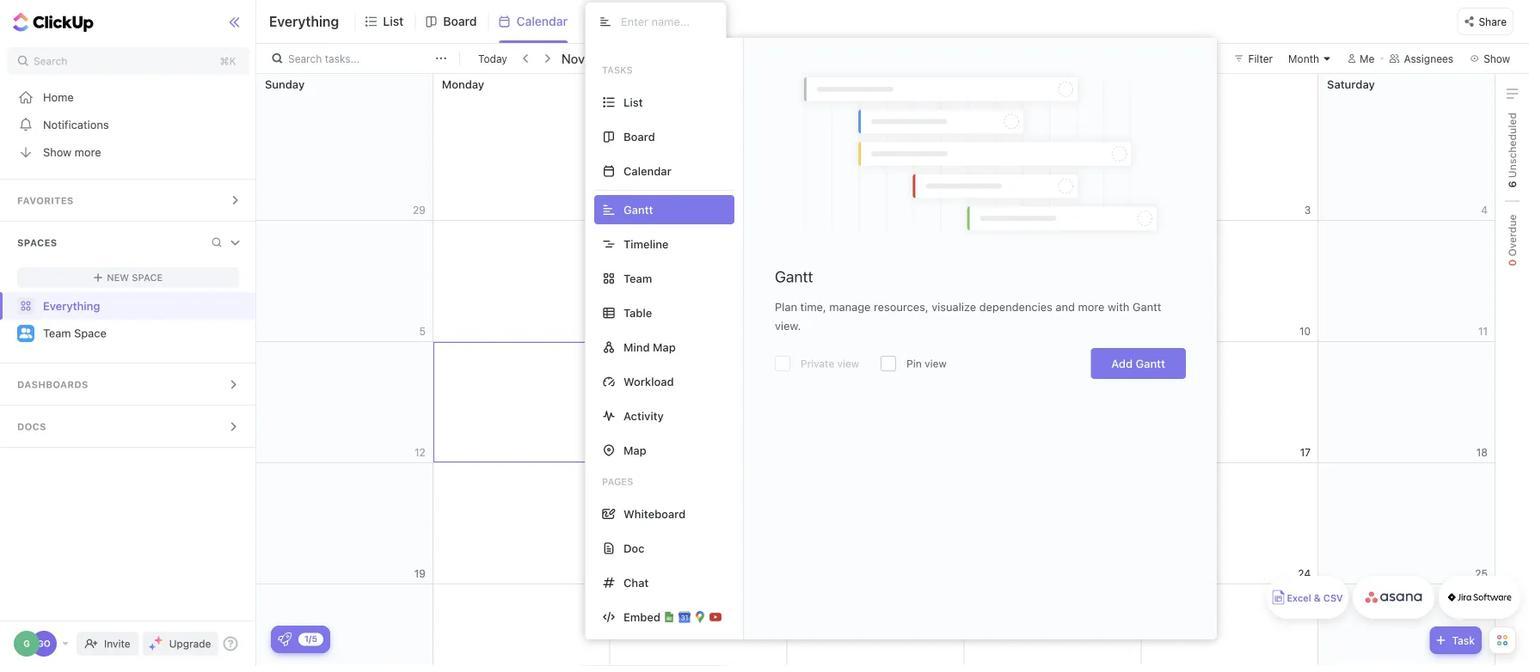 Task type: describe. For each thing, give the bounding box(es) containing it.
pin
[[907, 358, 922, 370]]

onboarding checklist button image
[[278, 633, 292, 647]]

add
[[1112, 357, 1133, 370]]

notifications link
[[0, 111, 257, 138]]

me
[[1360, 52, 1375, 65]]

grid containing sunday
[[255, 74, 1496, 667]]

excel
[[1287, 593, 1311, 604]]

docs
[[17, 421, 46, 433]]

new space
[[107, 272, 163, 283]]

more inside the plan time, manage resources, visualize dependencies and more with gantt view.
[[1078, 301, 1105, 314]]

tasks...
[[325, 52, 360, 65]]

Enter name... field
[[619, 14, 712, 29]]

excel & csv link
[[1267, 576, 1349, 619]]

1 vertical spatial list
[[624, 96, 643, 109]]

wednesday
[[796, 77, 858, 90]]

row containing 13
[[256, 342, 1496, 464]]

2 cell from the left
[[964, 464, 1142, 584]]

17
[[1300, 447, 1311, 459]]

favorites
[[17, 195, 74, 206]]

invite
[[104, 638, 130, 650]]

team space link
[[43, 320, 241, 347]]

private
[[801, 358, 834, 370]]

assignees button
[[1382, 48, 1461, 69]]

csv
[[1324, 593, 1343, 604]]

view for private view
[[837, 358, 859, 370]]

1 vertical spatial board
[[624, 130, 655, 143]]

board link
[[443, 0, 484, 43]]

view button
[[585, 11, 646, 32]]

view.
[[775, 320, 801, 332]]

space for new space
[[132, 272, 163, 283]]

embed
[[624, 611, 661, 624]]

new
[[107, 272, 129, 283]]

dependencies
[[979, 301, 1053, 314]]

manage
[[829, 301, 871, 314]]

25
[[1475, 568, 1488, 580]]

mind map
[[624, 341, 676, 354]]

1 horizontal spatial map
[[653, 341, 676, 354]]

search for search
[[34, 55, 67, 67]]

everything inside sidebar navigation
[[43, 300, 100, 313]]

24
[[1298, 568, 1311, 580]]

more inside sidebar navigation
[[75, 146, 101, 159]]

table
[[624, 307, 652, 320]]

search tasks...
[[288, 52, 360, 65]]

0 vertical spatial calendar
[[516, 14, 568, 28]]

18
[[1477, 447, 1488, 459]]

doc
[[624, 542, 645, 555]]

visualize
[[932, 301, 976, 314]]

row containing 19
[[256, 464, 1496, 585]]

1 row from the top
[[256, 74, 1496, 221]]

thursday
[[973, 77, 1023, 90]]

everything link
[[0, 292, 257, 320]]

notifications
[[43, 118, 109, 131]]

0 vertical spatial gantt
[[775, 267, 813, 286]]



Task type: locate. For each thing, give the bounding box(es) containing it.
search up sunday
[[288, 52, 322, 65]]

1 horizontal spatial space
[[132, 272, 163, 283]]

more
[[75, 146, 101, 159], [1078, 301, 1105, 314]]

time,
[[800, 301, 826, 314]]

more down the notifications
[[75, 146, 101, 159]]

everything up search tasks...
[[269, 13, 339, 29]]

timeline
[[624, 238, 669, 251]]

1 vertical spatial everything
[[43, 300, 100, 313]]

dashboards
[[17, 379, 88, 390]]

0 horizontal spatial calendar
[[516, 14, 568, 28]]

1 horizontal spatial team
[[624, 272, 652, 285]]

row
[[256, 74, 1496, 221], [256, 221, 1496, 342], [256, 342, 1496, 464], [256, 464, 1496, 585], [256, 585, 1496, 667]]

assignees
[[1404, 52, 1454, 65]]

home
[[43, 91, 74, 104]]

1 view from the left
[[837, 358, 859, 370]]

board up today button
[[443, 14, 477, 28]]

chat
[[624, 577, 649, 590]]

team
[[624, 272, 652, 285], [43, 327, 71, 340]]

unscheduled
[[1506, 113, 1518, 181]]

today button
[[475, 50, 511, 67]]

1 vertical spatial gantt
[[1133, 301, 1162, 314]]

1 horizontal spatial calendar
[[624, 165, 672, 178]]

calendar link
[[516, 0, 575, 43]]

view
[[837, 358, 859, 370], [925, 358, 947, 370]]

0 horizontal spatial board
[[443, 14, 477, 28]]

board down tasks
[[624, 130, 655, 143]]

excel & csv
[[1287, 593, 1343, 604]]

team right user group image
[[43, 327, 71, 340]]

show more
[[43, 146, 101, 159]]

20
[[590, 568, 603, 580]]

search
[[288, 52, 322, 65], [34, 55, 67, 67]]

monday
[[442, 77, 484, 90]]

activity
[[624, 410, 664, 423]]

and
[[1056, 301, 1075, 314]]

calendar up timeline
[[624, 165, 672, 178]]

task
[[1452, 635, 1475, 647]]

0 horizontal spatial team
[[43, 327, 71, 340]]

everything
[[269, 13, 339, 29], [43, 300, 100, 313]]

space right the new
[[132, 272, 163, 283]]

3 row from the top
[[256, 342, 1496, 464]]

calendar left view dropdown button
[[516, 14, 568, 28]]

list link
[[383, 0, 411, 43]]

whiteboard
[[624, 508, 686, 521]]

0 horizontal spatial space
[[74, 327, 107, 340]]

map
[[653, 341, 676, 354], [624, 444, 647, 457]]

1 horizontal spatial board
[[624, 130, 655, 143]]

upgrade link
[[142, 632, 218, 656]]

calendar
[[516, 14, 568, 28], [624, 165, 672, 178]]

6
[[1506, 181, 1518, 188]]

favorites button
[[0, 180, 257, 221]]

workload
[[624, 375, 674, 388]]

2 view from the left
[[925, 358, 947, 370]]

cell
[[787, 464, 965, 584], [964, 464, 1142, 584]]

1 horizontal spatial everything
[[269, 13, 339, 29]]

space for team space
[[74, 327, 107, 340]]

0 horizontal spatial search
[[34, 55, 67, 67]]

user group image
[[19, 328, 32, 338]]

19
[[414, 568, 426, 580]]

grid
[[255, 74, 1496, 667]]

gantt right add
[[1136, 357, 1165, 370]]

gantt
[[775, 267, 813, 286], [1133, 301, 1162, 314], [1136, 357, 1165, 370]]

gantt right with
[[1133, 301, 1162, 314]]

search for search tasks...
[[288, 52, 322, 65]]

view right pin
[[925, 358, 947, 370]]

home link
[[0, 83, 257, 111]]

0 vertical spatial space
[[132, 272, 163, 283]]

plan time, manage resources, visualize dependencies and more with gantt view.
[[775, 301, 1162, 332]]

plan
[[775, 301, 797, 314]]

overdue
[[1506, 215, 1518, 260]]

mind
[[624, 341, 650, 354]]

private view
[[801, 358, 859, 370]]

13
[[591, 447, 603, 459]]

tasks
[[602, 65, 633, 76]]

team up table
[[624, 272, 652, 285]]

1 vertical spatial map
[[624, 444, 647, 457]]

⌘k
[[220, 55, 236, 67]]

onboarding checklist button element
[[278, 633, 292, 647]]

space
[[132, 272, 163, 283], [74, 327, 107, 340]]

1 cell from the left
[[787, 464, 965, 584]]

0 horizontal spatial map
[[624, 444, 647, 457]]

0 horizontal spatial everything
[[43, 300, 100, 313]]

1 horizontal spatial more
[[1078, 301, 1105, 314]]

list
[[383, 14, 404, 28], [624, 96, 643, 109]]

1 vertical spatial more
[[1078, 301, 1105, 314]]

1 horizontal spatial list
[[624, 96, 643, 109]]

team for team
[[624, 272, 652, 285]]

list down tasks
[[624, 96, 643, 109]]

show
[[43, 146, 71, 159]]

space down everything link
[[74, 327, 107, 340]]

gantt up plan
[[775, 267, 813, 286]]

view
[[614, 14, 641, 28]]

&
[[1314, 593, 1321, 604]]

0 vertical spatial team
[[624, 272, 652, 285]]

share button
[[1457, 8, 1514, 35]]

search inside sidebar navigation
[[34, 55, 67, 67]]

pin view
[[907, 358, 947, 370]]

upgrade
[[169, 638, 211, 650]]

saturday
[[1327, 77, 1375, 90]]

resources,
[[874, 301, 929, 314]]

map down activity
[[624, 444, 647, 457]]

0 horizontal spatial view
[[837, 358, 859, 370]]

0 vertical spatial map
[[653, 341, 676, 354]]

gantt inside the plan time, manage resources, visualize dependencies and more with gantt view.
[[1133, 301, 1162, 314]]

today
[[478, 52, 507, 65]]

map right mind
[[653, 341, 676, 354]]

list up 'search tasks...' text field
[[383, 14, 404, 28]]

0 vertical spatial board
[[443, 14, 477, 28]]

search up home
[[34, 55, 67, 67]]

sunday
[[265, 77, 305, 90]]

view right private
[[837, 358, 859, 370]]

more right and
[[1078, 301, 1105, 314]]

Search tasks... text field
[[288, 46, 431, 71]]

1 vertical spatial calendar
[[624, 165, 672, 178]]

share
[[1479, 16, 1507, 28]]

add gantt
[[1112, 357, 1165, 370]]

1/5
[[304, 634, 317, 644]]

team space
[[43, 327, 107, 340]]

view for pin view
[[925, 358, 947, 370]]

5 row from the top
[[256, 585, 1496, 667]]

2 row from the top
[[256, 221, 1496, 342]]

0 horizontal spatial list
[[383, 14, 404, 28]]

1 vertical spatial space
[[74, 327, 107, 340]]

1 horizontal spatial search
[[288, 52, 322, 65]]

with
[[1108, 301, 1130, 314]]

4 row from the top
[[256, 464, 1496, 585]]

0 vertical spatial list
[[383, 14, 404, 28]]

everything up the team space
[[43, 300, 100, 313]]

0 vertical spatial everything
[[269, 13, 339, 29]]

pages
[[602, 476, 633, 488]]

1 horizontal spatial view
[[925, 358, 947, 370]]

0
[[1506, 260, 1518, 266]]

me button
[[1341, 48, 1382, 69]]

0 horizontal spatial more
[[75, 146, 101, 159]]

1 vertical spatial team
[[43, 327, 71, 340]]

sidebar navigation
[[0, 0, 257, 667]]

board
[[443, 14, 477, 28], [624, 130, 655, 143]]

team for team space
[[43, 327, 71, 340]]

0 vertical spatial more
[[75, 146, 101, 159]]

2 vertical spatial gantt
[[1136, 357, 1165, 370]]

team inside sidebar navigation
[[43, 327, 71, 340]]



Task type: vqa. For each thing, say whether or not it's contained in the screenshot.
THE ONBOARDING CHECKLIST BUTTON element
yes



